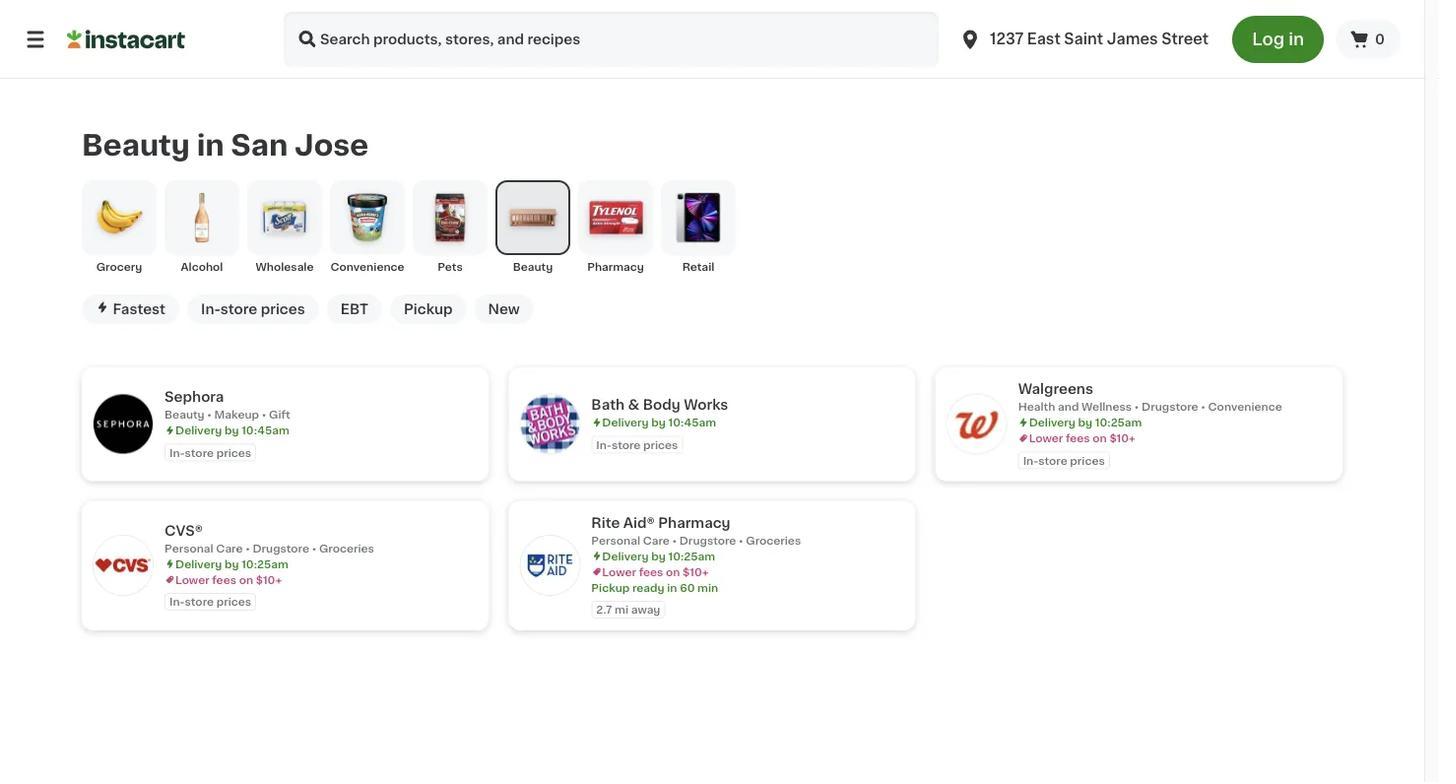 Task type: vqa. For each thing, say whether or not it's contained in the screenshot.
top View
no



Task type: locate. For each thing, give the bounding box(es) containing it.
1 vertical spatial in
[[197, 131, 224, 159]]

in
[[1289, 31, 1304, 48], [197, 131, 224, 159], [667, 582, 677, 593]]

2 horizontal spatial on
[[1093, 433, 1107, 444]]

in-store prices
[[201, 302, 305, 316], [596, 439, 678, 450], [169, 447, 251, 458], [1023, 455, 1105, 466], [169, 596, 251, 607]]

0 horizontal spatial $10+
[[256, 574, 282, 585]]

pharmacy left retail in the top of the page
[[587, 261, 644, 272]]

delivery by 10:45am
[[602, 417, 716, 428], [175, 425, 289, 436]]

prices
[[261, 302, 305, 316], [643, 439, 678, 450], [216, 447, 251, 458], [1070, 455, 1105, 466], [216, 596, 251, 607]]

fees down and
[[1066, 433, 1090, 444]]

0 horizontal spatial drugstore
[[253, 543, 309, 554]]

in- for walgreens
[[1023, 455, 1039, 466]]

convenience
[[330, 261, 405, 272], [1208, 401, 1283, 412]]

delivery down cvs®
[[175, 558, 222, 569]]

beauty in san jose
[[82, 131, 368, 159]]

saint
[[1064, 32, 1104, 46]]

on
[[1093, 433, 1107, 444], [666, 566, 680, 577], [239, 574, 253, 585]]

beauty inside beauty button
[[513, 261, 553, 272]]

log
[[1252, 31, 1285, 48]]

0 horizontal spatial fees
[[212, 574, 236, 585]]

on for pharmacy
[[666, 566, 680, 577]]

10:25am down cvs® personal care • drugstore • groceries
[[242, 558, 288, 569]]

personal down cvs®
[[165, 543, 213, 554]]

pickup for pickup
[[404, 302, 453, 316]]

1 horizontal spatial delivery by 10:45am
[[602, 417, 716, 428]]

0 vertical spatial beauty
[[82, 131, 190, 159]]

prices down and
[[1070, 455, 1105, 466]]

0 horizontal spatial personal
[[165, 543, 213, 554]]

lower fees on $10+ up pickup ready in 60 min
[[602, 566, 709, 577]]

$10+ down cvs® personal care • drugstore • groceries
[[256, 574, 282, 585]]

$10+ for pharmacy
[[683, 566, 709, 577]]

2 horizontal spatial lower fees on $10+
[[1029, 433, 1136, 444]]

1 horizontal spatial 10:45am
[[668, 417, 716, 428]]

0 horizontal spatial delivery by 10:25am
[[175, 558, 288, 569]]

delivery for walgreens
[[1029, 417, 1076, 428]]

delivery by 10:45am down makeup
[[175, 425, 289, 436]]

in left 60
[[667, 582, 677, 593]]

in-
[[201, 302, 221, 316], [596, 439, 612, 450], [169, 447, 185, 458], [1023, 455, 1039, 466], [169, 596, 185, 607]]

east
[[1027, 32, 1061, 46]]

care inside cvs® personal care • drugstore • groceries
[[216, 543, 243, 554]]

store down sephora beauty • makeup • gift
[[185, 447, 214, 458]]

on down wellness
[[1093, 433, 1107, 444]]

beauty
[[82, 131, 190, 159], [513, 261, 553, 272], [165, 409, 205, 420]]

2 vertical spatial beauty
[[165, 409, 205, 420]]

0 horizontal spatial care
[[216, 543, 243, 554]]

fees down cvs® personal care • drugstore • groceries
[[212, 574, 236, 585]]

10:25am down wellness
[[1095, 417, 1142, 428]]

lower down health
[[1029, 433, 1063, 444]]

2.7 mi away
[[596, 604, 661, 615]]

0 vertical spatial pickup
[[404, 302, 453, 316]]

lower up ready
[[602, 566, 636, 577]]

60
[[680, 582, 695, 593]]

delivery for cvs®
[[175, 558, 222, 569]]

1 vertical spatial pharmacy
[[658, 516, 731, 529]]

store down and
[[1039, 455, 1068, 466]]

1 vertical spatial pickup
[[591, 582, 630, 593]]

in right log
[[1289, 31, 1304, 48]]

0 vertical spatial convenience
[[330, 261, 405, 272]]

1 horizontal spatial lower fees on $10+
[[602, 566, 709, 577]]

on for care
[[239, 574, 253, 585]]

pickup inside button
[[404, 302, 453, 316]]

lower fees on $10+ for care
[[175, 574, 282, 585]]

in- down cvs®
[[169, 596, 185, 607]]

personal down rite
[[591, 535, 640, 546]]

in- down sephora
[[169, 447, 185, 458]]

None search field
[[284, 12, 939, 67]]

fees for pharmacy
[[639, 566, 663, 577]]

0 horizontal spatial pharmacy
[[587, 261, 644, 272]]

instacart logo image
[[67, 28, 185, 51]]

convenience inside button
[[330, 261, 405, 272]]

delivery down health
[[1029, 417, 1076, 428]]

convenience button
[[330, 180, 405, 275]]

1 horizontal spatial lower
[[602, 566, 636, 577]]

prices for sephora
[[216, 447, 251, 458]]

0 horizontal spatial groceries
[[319, 543, 374, 554]]

cvs® personal care • drugstore • groceries
[[165, 524, 374, 554]]

wholesale button
[[247, 180, 322, 275]]

in-store prices down the &
[[596, 439, 678, 450]]

2 horizontal spatial drugstore
[[1142, 401, 1199, 412]]

pharmacy right aid®
[[658, 516, 731, 529]]

in-store prices for sephora
[[169, 447, 251, 458]]

1 1237 east saint james street button from the left
[[947, 12, 1221, 67]]

delivery by 10:25am for care
[[175, 558, 288, 569]]

2 horizontal spatial delivery by 10:25am
[[1029, 417, 1142, 428]]

fastest button
[[82, 294, 179, 324]]

delivery by 10:25am down and
[[1029, 417, 1142, 428]]

beauty up new
[[513, 261, 553, 272]]

1 horizontal spatial drugstore
[[680, 535, 736, 546]]

1 horizontal spatial pharmacy
[[658, 516, 731, 529]]

lower
[[1029, 433, 1063, 444], [602, 566, 636, 577], [175, 574, 210, 585]]

on up 60
[[666, 566, 680, 577]]

lower down cvs®
[[175, 574, 210, 585]]

10:45am down gift
[[242, 425, 289, 436]]

lower fees on $10+ down cvs® personal care • drugstore • groceries
[[175, 574, 282, 585]]

in- down alcohol
[[201, 302, 221, 316]]

store for sephora
[[185, 447, 214, 458]]

1 horizontal spatial care
[[643, 535, 670, 546]]

pharmacy
[[587, 261, 644, 272], [658, 516, 731, 529]]

sephora image
[[94, 395, 153, 454]]

fees
[[1066, 433, 1090, 444], [639, 566, 663, 577], [212, 574, 236, 585]]

delivery
[[602, 417, 649, 428], [1029, 417, 1076, 428], [175, 425, 222, 436], [602, 551, 649, 561], [175, 558, 222, 569]]

away
[[631, 604, 661, 615]]

in- down health
[[1023, 455, 1039, 466]]

0 horizontal spatial 10:25am
[[242, 558, 288, 569]]

1 vertical spatial beauty
[[513, 261, 553, 272]]

prices down the 'wholesale'
[[261, 302, 305, 316]]

by
[[651, 417, 666, 428], [1078, 417, 1093, 428], [225, 425, 239, 436], [651, 551, 666, 561], [225, 558, 239, 569]]

and
[[1058, 401, 1079, 412]]

in-store prices down the 'wholesale'
[[201, 302, 305, 316]]

1 horizontal spatial on
[[666, 566, 680, 577]]

personal
[[591, 535, 640, 546], [165, 543, 213, 554]]

by down and
[[1078, 417, 1093, 428]]

in for beauty
[[197, 131, 224, 159]]

in left the san
[[197, 131, 224, 159]]

ready
[[632, 582, 665, 593]]

in-store prices down and
[[1023, 455, 1105, 466]]

2 vertical spatial in
[[667, 582, 677, 593]]

0 vertical spatial pharmacy
[[587, 261, 644, 272]]

fastest
[[113, 302, 166, 316]]

prices down bath & body works
[[643, 439, 678, 450]]

delivery by 10:45am down bath & body works
[[602, 417, 716, 428]]

0 horizontal spatial pickup
[[404, 302, 453, 316]]

pickup button
[[390, 294, 466, 324]]

10:45am down works
[[668, 417, 716, 428]]

lower for health
[[1029, 433, 1063, 444]]

in inside button
[[1289, 31, 1304, 48]]

lower for aid®
[[602, 566, 636, 577]]

2 horizontal spatial in
[[1289, 31, 1304, 48]]

min
[[698, 582, 718, 593]]

2 horizontal spatial 10:25am
[[1095, 417, 1142, 428]]

bath & body works image
[[521, 395, 580, 454]]

delivery by 10:25am for pharmacy
[[602, 551, 715, 561]]

lower fees on $10+ for pharmacy
[[602, 566, 709, 577]]

new button
[[474, 294, 534, 324]]

$10+ up 60
[[683, 566, 709, 577]]

drugstore
[[1142, 401, 1199, 412], [680, 535, 736, 546], [253, 543, 309, 554]]

0
[[1375, 33, 1385, 46]]

0 vertical spatial in
[[1289, 31, 1304, 48]]

sephora beauty • makeup • gift
[[165, 390, 290, 420]]

prices down cvs® personal care • drugstore • groceries
[[216, 596, 251, 607]]

1 horizontal spatial fees
[[639, 566, 663, 577]]

pickup up "2.7"
[[591, 582, 630, 593]]

0 horizontal spatial lower fees on $10+
[[175, 574, 282, 585]]

groceries
[[746, 535, 801, 546], [319, 543, 374, 554]]

1 horizontal spatial 10:25am
[[668, 551, 715, 561]]

beauty down sephora
[[165, 409, 205, 420]]

aid®
[[623, 516, 655, 529]]

10:25am down rite aid® pharmacy personal care • drugstore • groceries
[[668, 551, 715, 561]]

2.7
[[596, 604, 612, 615]]

in-store prices down makeup
[[169, 447, 251, 458]]

care
[[643, 535, 670, 546], [216, 543, 243, 554]]

1 horizontal spatial $10+
[[683, 566, 709, 577]]

prices down makeup
[[216, 447, 251, 458]]

10:25am for pharmacy
[[668, 551, 715, 561]]

beauty up grocery 'button' at the top of the page
[[82, 131, 190, 159]]

in-store prices down cvs®
[[169, 596, 251, 607]]

retail
[[682, 261, 715, 272]]

alcohol button
[[165, 180, 239, 275]]

2 horizontal spatial $10+
[[1110, 433, 1136, 444]]

delivery down aid®
[[602, 551, 649, 561]]

1237 east saint james street button
[[947, 12, 1221, 67], [959, 12, 1209, 67]]

&
[[628, 398, 640, 412]]

fees for and
[[1066, 433, 1090, 444]]

lower fees on $10+ down and
[[1029, 433, 1136, 444]]

2 horizontal spatial lower
[[1029, 433, 1063, 444]]

0 horizontal spatial lower
[[175, 574, 210, 585]]

0 horizontal spatial convenience
[[330, 261, 405, 272]]

in-store prices button
[[187, 294, 319, 324]]

1 horizontal spatial delivery by 10:25am
[[602, 551, 715, 561]]

by down makeup
[[225, 425, 239, 436]]

lower fees on $10+
[[1029, 433, 1136, 444], [602, 566, 709, 577], [175, 574, 282, 585]]

10:25am for and
[[1095, 417, 1142, 428]]

pickup down 'pets'
[[404, 302, 453, 316]]

personal inside rite aid® pharmacy personal care • drugstore • groceries
[[591, 535, 640, 546]]

1237 east saint james street
[[990, 32, 1209, 46]]

•
[[1135, 401, 1139, 412], [1201, 401, 1206, 412], [207, 409, 212, 420], [262, 409, 266, 420], [672, 535, 677, 546], [739, 535, 743, 546], [245, 543, 250, 554], [312, 543, 316, 554]]

rite aid® pharmacy personal care • drugstore • groceries
[[591, 516, 801, 546]]

store
[[221, 302, 257, 316], [612, 439, 641, 450], [185, 447, 214, 458], [1039, 455, 1068, 466], [185, 596, 214, 607]]

store down cvs®
[[185, 596, 214, 607]]

delivery by 10:25am up pickup ready in 60 min
[[602, 551, 715, 561]]

pickup ready in 60 min
[[591, 582, 718, 593]]

delivery by 10:25am
[[1029, 417, 1142, 428], [602, 551, 715, 561], [175, 558, 288, 569]]

0 horizontal spatial on
[[239, 574, 253, 585]]

on down cvs® personal care • drugstore • groceries
[[239, 574, 253, 585]]

1 horizontal spatial groceries
[[746, 535, 801, 546]]

1 horizontal spatial pickup
[[591, 582, 630, 593]]

in-store prices for walgreens
[[1023, 455, 1105, 466]]

fees up ready
[[639, 566, 663, 577]]

$10+
[[1110, 433, 1136, 444], [683, 566, 709, 577], [256, 574, 282, 585]]

0 horizontal spatial delivery by 10:45am
[[175, 425, 289, 436]]

1 vertical spatial convenience
[[1208, 401, 1283, 412]]

10:25am
[[1095, 417, 1142, 428], [668, 551, 715, 561], [242, 558, 288, 569]]

by up pickup ready in 60 min
[[651, 551, 666, 561]]

1 horizontal spatial convenience
[[1208, 401, 1283, 412]]

walgreens health and wellness • drugstore • convenience
[[1018, 382, 1283, 412]]

delivery for rite aid® pharmacy
[[602, 551, 649, 561]]

pharmacy inside button
[[587, 261, 644, 272]]

1 horizontal spatial in
[[667, 582, 677, 593]]

personal inside cvs® personal care • drugstore • groceries
[[165, 543, 213, 554]]

1 horizontal spatial personal
[[591, 535, 640, 546]]

$10+ down wellness
[[1110, 433, 1136, 444]]

by down cvs® personal care • drugstore • groceries
[[225, 558, 239, 569]]

store down alcohol
[[221, 302, 257, 316]]

in- down the bath
[[596, 439, 612, 450]]

in for log
[[1289, 31, 1304, 48]]

2 horizontal spatial fees
[[1066, 433, 1090, 444]]

10:45am
[[668, 417, 716, 428], [242, 425, 289, 436]]

grocery
[[96, 261, 142, 272]]

delivery by 10:25am down cvs® personal care • drugstore • groceries
[[175, 558, 288, 569]]

beauty inside sephora beauty • makeup • gift
[[165, 409, 205, 420]]

pickup
[[404, 302, 453, 316], [591, 582, 630, 593]]

0 horizontal spatial in
[[197, 131, 224, 159]]

by for rite aid® pharmacy
[[651, 551, 666, 561]]



Task type: describe. For each thing, give the bounding box(es) containing it.
log in
[[1252, 31, 1304, 48]]

$10+ for and
[[1110, 433, 1136, 444]]

walgreens
[[1018, 382, 1094, 396]]

rite
[[591, 516, 620, 529]]

new
[[488, 302, 520, 316]]

Search field
[[284, 12, 939, 67]]

convenience inside "walgreens health and wellness • drugstore • convenience"
[[1208, 401, 1283, 412]]

1237
[[990, 32, 1024, 46]]

in- for sephora
[[169, 447, 185, 458]]

mi
[[615, 604, 629, 615]]

makeup
[[214, 409, 259, 420]]

sephora
[[165, 390, 224, 404]]

0 button
[[1336, 20, 1401, 59]]

on for and
[[1093, 433, 1107, 444]]

lower for personal
[[175, 574, 210, 585]]

store down the &
[[612, 439, 641, 450]]

ebt button
[[327, 294, 382, 324]]

prices inside button
[[261, 302, 305, 316]]

works
[[684, 398, 728, 412]]

ebt
[[341, 302, 368, 316]]

wholesale
[[256, 261, 314, 272]]

alcohol
[[181, 261, 223, 272]]

grocery button
[[82, 180, 157, 275]]

james
[[1107, 32, 1158, 46]]

retail button
[[661, 180, 736, 275]]

in-store prices inside button
[[201, 302, 305, 316]]

delivery down the &
[[602, 417, 649, 428]]

health
[[1018, 401, 1056, 412]]

wellness
[[1082, 401, 1132, 412]]

cvs®
[[165, 524, 203, 537]]

by for cvs®
[[225, 558, 239, 569]]

delivery by 10:25am for and
[[1029, 417, 1142, 428]]

rite aid® pharmacy image
[[521, 536, 580, 595]]

bath & body works
[[591, 398, 728, 412]]

groceries inside cvs® personal care • drugstore • groceries
[[319, 543, 374, 554]]

drugstore inside rite aid® pharmacy personal care • drugstore • groceries
[[680, 535, 736, 546]]

prices for cvs®
[[216, 596, 251, 607]]

groceries inside rite aid® pharmacy personal care • drugstore • groceries
[[746, 535, 801, 546]]

store for cvs®
[[185, 596, 214, 607]]

bath
[[591, 398, 625, 412]]

store inside button
[[221, 302, 257, 316]]

drugstore inside cvs® personal care • drugstore • groceries
[[253, 543, 309, 554]]

pets button
[[413, 180, 488, 275]]

log in button
[[1233, 16, 1324, 63]]

$10+ for care
[[256, 574, 282, 585]]

body
[[643, 398, 681, 412]]

store for walgreens
[[1039, 455, 1068, 466]]

walgreens image
[[947, 395, 1007, 454]]

beauty in san jose main content
[[0, 79, 1425, 662]]

lower fees on $10+ for and
[[1029, 433, 1136, 444]]

in-store prices for cvs®
[[169, 596, 251, 607]]

prices for walgreens
[[1070, 455, 1105, 466]]

0 horizontal spatial 10:45am
[[242, 425, 289, 436]]

drugstore inside "walgreens health and wellness • drugstore • convenience"
[[1142, 401, 1199, 412]]

pharmacy inside rite aid® pharmacy personal care • drugstore • groceries
[[658, 516, 731, 529]]

beauty for beauty in san jose
[[82, 131, 190, 159]]

street
[[1162, 32, 1209, 46]]

pickup for pickup ready in 60 min
[[591, 582, 630, 593]]

by for walgreens
[[1078, 417, 1093, 428]]

fees for care
[[212, 574, 236, 585]]

beauty for beauty
[[513, 261, 553, 272]]

san
[[231, 131, 288, 159]]

pharmacy button
[[578, 180, 653, 275]]

gift
[[269, 409, 290, 420]]

2 1237 east saint james street button from the left
[[959, 12, 1209, 67]]

care inside rite aid® pharmacy personal care • drugstore • groceries
[[643, 535, 670, 546]]

10:25am for care
[[242, 558, 288, 569]]

cvs® image
[[94, 536, 153, 595]]

jose
[[295, 131, 368, 159]]

pets
[[438, 261, 463, 272]]

beauty button
[[496, 180, 570, 275]]

by down bath & body works
[[651, 417, 666, 428]]

in- inside button
[[201, 302, 221, 316]]

in- for cvs®
[[169, 596, 185, 607]]

delivery down sephora
[[175, 425, 222, 436]]



